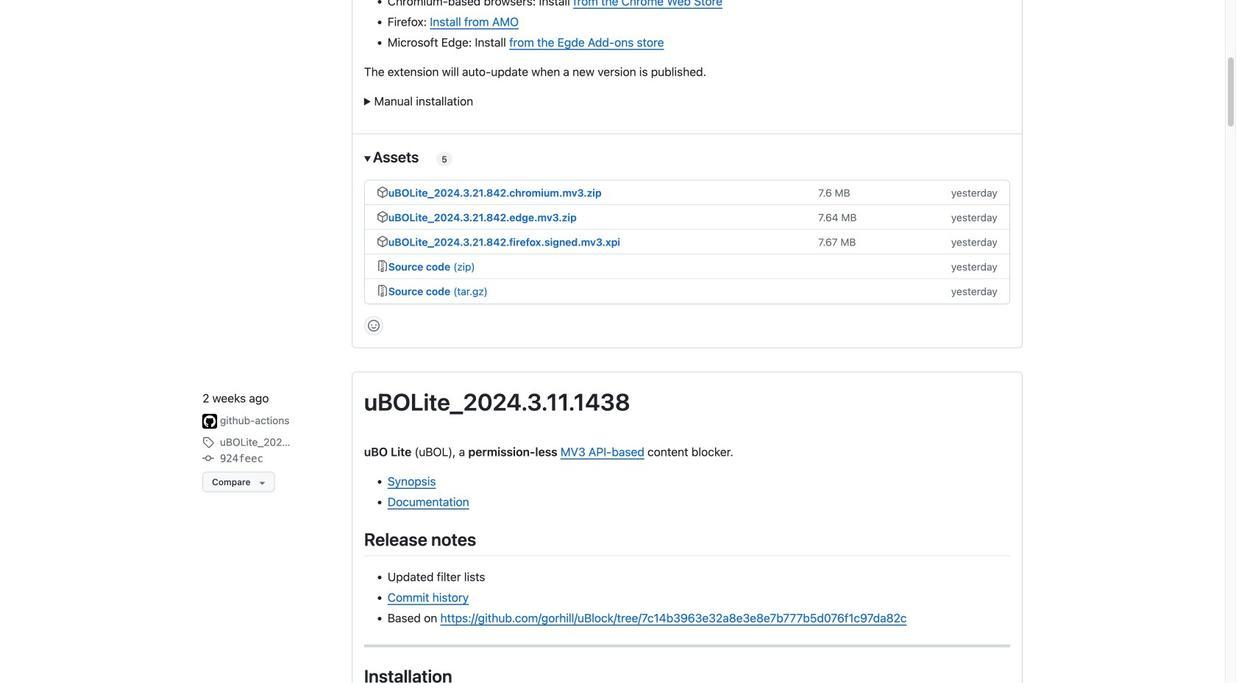 Task type: vqa. For each thing, say whether or not it's contained in the screenshot.
package image
yes



Task type: describe. For each thing, give the bounding box(es) containing it.
commit image
[[203, 453, 214, 465]]

triangle down image
[[257, 477, 268, 489]]

file zip image
[[377, 260, 388, 272]]

add or remove reactions element
[[364, 316, 383, 336]]



Task type: locate. For each thing, give the bounding box(es) containing it.
tag image
[[203, 437, 214, 449]]

2 package image from the top
[[377, 211, 388, 223]]

file zip image
[[377, 285, 388, 297]]

3 package image from the top
[[377, 236, 388, 248]]

1 vertical spatial package image
[[377, 211, 388, 223]]

@github actions image
[[203, 414, 217, 429]]

1 package image from the top
[[377, 186, 388, 198]]

package image
[[377, 186, 388, 198], [377, 211, 388, 223], [377, 236, 388, 248]]

0 vertical spatial package image
[[377, 186, 388, 198]]

add or remove reactions image
[[368, 320, 380, 332]]

2 vertical spatial package image
[[377, 236, 388, 248]]



